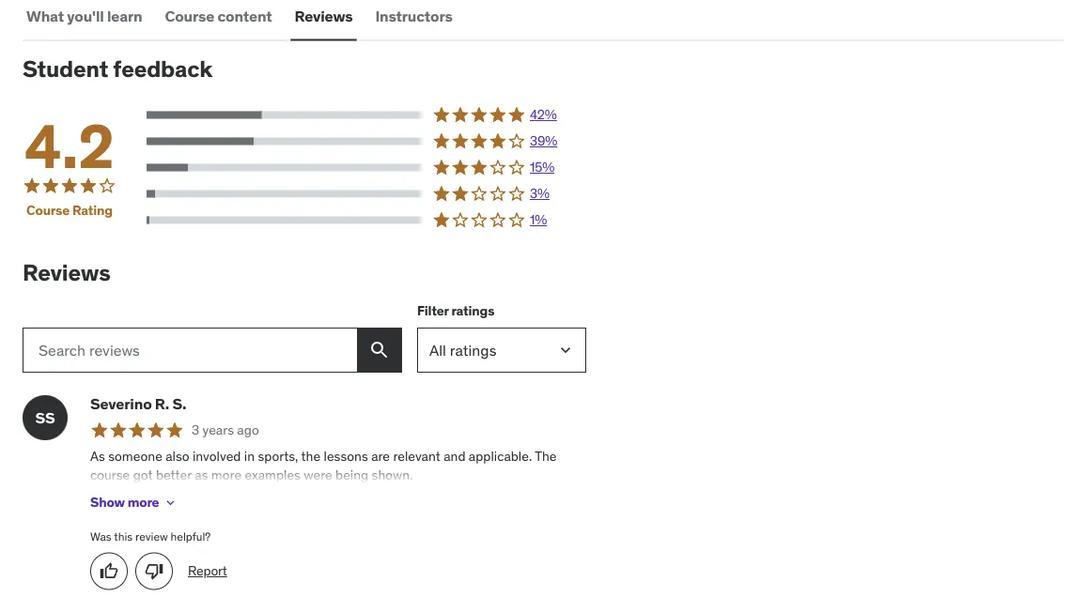 Task type: vqa. For each thing, say whether or not it's contained in the screenshot.
of
no



Task type: describe. For each thing, give the bounding box(es) containing it.
15%
[[530, 159, 555, 176]]

shown.
[[372, 467, 413, 483]]

were
[[304, 467, 332, 483]]

3%
[[530, 185, 550, 202]]

better
[[156, 467, 192, 483]]

course
[[90, 467, 130, 483]]

involved
[[193, 448, 241, 465]]

the
[[301, 448, 321, 465]]

Search reviews text field
[[23, 328, 357, 373]]

as
[[195, 467, 208, 483]]

rating
[[72, 202, 113, 219]]

show
[[90, 494, 125, 511]]

being
[[336, 467, 369, 483]]

course content button
[[161, 0, 276, 39]]

ratings
[[452, 302, 495, 319]]

this
[[114, 530, 133, 545]]

examples
[[245, 467, 301, 483]]

39%
[[530, 133, 557, 149]]

filter ratings
[[417, 302, 495, 319]]

reviews button
[[291, 0, 357, 39]]

learn
[[107, 7, 142, 26]]

in
[[244, 448, 255, 465]]

as someone also involved in sports, the lessons are relevant and applicable. the course got better as more examples were being shown.
[[90, 448, 557, 483]]

4.2
[[25, 109, 114, 184]]

severino
[[90, 395, 152, 414]]

mark as helpful image
[[100, 562, 118, 581]]

was
[[90, 530, 112, 545]]

student
[[23, 55, 108, 83]]

mark as unhelpful image
[[145, 562, 164, 581]]

the
[[535, 448, 557, 465]]

as
[[90, 448, 105, 465]]

s.
[[172, 395, 186, 414]]

what you'll learn
[[26, 7, 142, 26]]

submit search image
[[368, 339, 391, 362]]

more inside as someone also involved in sports, the lessons are relevant and applicable. the course got better as more examples were being shown.
[[211, 467, 242, 483]]

1% button
[[147, 211, 586, 230]]

got
[[133, 467, 153, 483]]

report
[[188, 563, 227, 580]]

also
[[166, 448, 189, 465]]

reviews inside button
[[295, 7, 353, 26]]

r.
[[155, 395, 169, 414]]

helpful?
[[171, 530, 211, 545]]

what
[[26, 7, 64, 26]]



Task type: locate. For each thing, give the bounding box(es) containing it.
years
[[203, 422, 234, 439]]

course content
[[165, 7, 272, 26]]

1 horizontal spatial more
[[211, 467, 242, 483]]

you'll
[[67, 7, 104, 26]]

course
[[165, 7, 214, 26], [26, 202, 70, 219]]

3 years ago
[[192, 422, 259, 439]]

student feedback
[[23, 55, 212, 83]]

show more
[[90, 494, 159, 511]]

42%
[[530, 106, 557, 123]]

ss
[[35, 408, 55, 428]]

reviews right content
[[295, 7, 353, 26]]

3% button
[[147, 185, 586, 203]]

0 vertical spatial course
[[165, 7, 214, 26]]

was this review helpful?
[[90, 530, 211, 545]]

instructors
[[375, 7, 453, 26]]

1%
[[530, 212, 547, 228]]

course rating
[[26, 202, 113, 219]]

show more button
[[90, 485, 178, 522]]

more
[[211, 467, 242, 483], [128, 494, 159, 511]]

more left xsmall icon
[[128, 494, 159, 511]]

instructors button
[[372, 0, 456, 39]]

review
[[135, 530, 168, 545]]

0 horizontal spatial course
[[26, 202, 70, 219]]

applicable.
[[469, 448, 532, 465]]

filter
[[417, 302, 449, 319]]

course left content
[[165, 7, 214, 26]]

1 vertical spatial course
[[26, 202, 70, 219]]

1 vertical spatial reviews
[[23, 259, 111, 287]]

1 vertical spatial more
[[128, 494, 159, 511]]

1 horizontal spatial course
[[165, 7, 214, 26]]

0 vertical spatial more
[[211, 467, 242, 483]]

39% button
[[147, 132, 586, 151]]

course for course rating
[[26, 202, 70, 219]]

content
[[218, 7, 272, 26]]

42% button
[[147, 106, 586, 124]]

15% button
[[147, 158, 586, 177]]

0 horizontal spatial reviews
[[23, 259, 111, 287]]

are
[[371, 448, 390, 465]]

more down "involved" at the bottom of page
[[211, 467, 242, 483]]

report button
[[188, 563, 227, 581]]

feedback
[[113, 55, 212, 83]]

relevant
[[393, 448, 441, 465]]

someone
[[108, 448, 162, 465]]

more inside button
[[128, 494, 159, 511]]

0 horizontal spatial more
[[128, 494, 159, 511]]

0 vertical spatial reviews
[[295, 7, 353, 26]]

1 horizontal spatial reviews
[[295, 7, 353, 26]]

and
[[444, 448, 466, 465]]

reviews
[[295, 7, 353, 26], [23, 259, 111, 287]]

course for course content
[[165, 7, 214, 26]]

reviews down course rating at the left of page
[[23, 259, 111, 287]]

3
[[192, 422, 199, 439]]

course left rating
[[26, 202, 70, 219]]

lessons
[[324, 448, 368, 465]]

xsmall image
[[163, 496, 178, 511]]

severino r. s.
[[90, 395, 186, 414]]

ago
[[237, 422, 259, 439]]

sports,
[[258, 448, 298, 465]]

course inside course content 'button'
[[165, 7, 214, 26]]

what you'll learn button
[[23, 0, 146, 39]]



